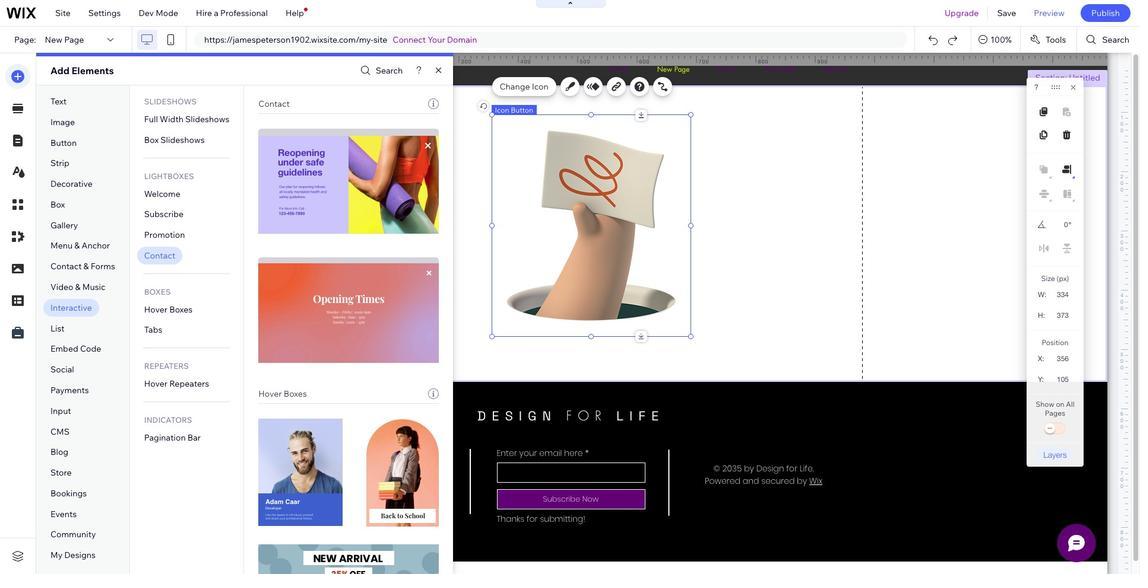 Task type: vqa. For each thing, say whether or not it's contained in the screenshot.
Quick Edit on the left top
no



Task type: locate. For each thing, give the bounding box(es) containing it.
None text field
[[1052, 217, 1068, 233]]

box down full at left
[[144, 135, 159, 145]]

0 horizontal spatial button
[[50, 137, 77, 148]]

repeaters up indicators
[[169, 379, 209, 390]]

size (px)
[[1041, 274, 1069, 283]]

& for contact
[[83, 261, 89, 272]]

x:
[[1038, 355, 1044, 363]]

music
[[82, 282, 105, 293]]

None text field
[[1051, 287, 1074, 303], [1051, 308, 1074, 324], [1050, 351, 1074, 367], [1050, 372, 1074, 388], [1051, 287, 1074, 303], [1051, 308, 1074, 324], [1050, 351, 1074, 367], [1050, 372, 1074, 388]]

1 vertical spatial search
[[376, 65, 403, 76]]

full
[[144, 114, 158, 125]]

box for box
[[50, 199, 65, 210]]

1 vertical spatial contact
[[144, 251, 175, 261]]

save button
[[988, 0, 1025, 26]]

payments
[[50, 385, 89, 396]]

0 vertical spatial &
[[74, 241, 80, 251]]

size
[[1041, 274, 1055, 283]]

text
[[50, 96, 67, 107]]

& for menu
[[74, 241, 80, 251]]

repeaters up hover repeaters
[[144, 362, 189, 371]]

code
[[80, 344, 101, 355]]

1 vertical spatial search button
[[357, 62, 403, 79]]

y:
[[1038, 376, 1044, 384]]

events
[[50, 509, 77, 520]]

menu & anchor
[[50, 241, 110, 251]]

2 horizontal spatial contact
[[258, 99, 290, 109]]

input
[[50, 406, 71, 417]]

1 vertical spatial boxes
[[169, 304, 193, 315]]

slideshows
[[144, 97, 197, 106], [185, 114, 229, 125], [160, 135, 205, 145]]

untitled
[[1069, 72, 1100, 83]]

connect
[[393, 34, 426, 45]]

strip
[[50, 158, 69, 169]]

cms
[[50, 427, 69, 437]]

hover
[[144, 304, 167, 315], [144, 379, 167, 390], [258, 389, 282, 400]]

help
[[286, 8, 304, 18]]

700
[[699, 58, 709, 65]]

0 horizontal spatial contact
[[50, 261, 82, 272]]

switch
[[1043, 421, 1067, 438]]

1 vertical spatial slideshows
[[185, 114, 229, 125]]

1 horizontal spatial search button
[[1077, 27, 1140, 53]]

1 horizontal spatial box
[[144, 135, 159, 145]]

& right video
[[75, 282, 81, 293]]

slideshows up width
[[144, 97, 197, 106]]

gallery
[[50, 220, 78, 231]]

search button down publish
[[1077, 27, 1140, 53]]

publish button
[[1081, 4, 1131, 22]]

icon
[[532, 81, 548, 92], [495, 106, 509, 115]]

slideshows down full width slideshows
[[160, 135, 205, 145]]

1 vertical spatial button
[[50, 137, 77, 148]]

& left forms
[[83, 261, 89, 272]]

search down publish
[[1102, 34, 1129, 45]]

settings
[[88, 8, 121, 18]]

button down change icon at the top left of the page
[[511, 106, 533, 115]]

900
[[817, 58, 828, 65]]

0 horizontal spatial search
[[376, 65, 403, 76]]

box up gallery in the left top of the page
[[50, 199, 65, 210]]

(px)
[[1057, 274, 1069, 283]]

box slideshows
[[144, 135, 205, 145]]

lightboxes
[[144, 171, 194, 181]]

0 horizontal spatial box
[[50, 199, 65, 210]]

preview button
[[1025, 0, 1074, 26]]

0 vertical spatial box
[[144, 135, 159, 145]]

2 vertical spatial contact
[[50, 261, 82, 272]]

pages
[[1045, 409, 1065, 418]]

0 vertical spatial button
[[511, 106, 533, 115]]

800
[[758, 58, 769, 65]]

0 vertical spatial hover boxes
[[144, 304, 193, 315]]

& right menu at the left
[[74, 241, 80, 251]]

section:
[[1035, 72, 1067, 83]]

button down image
[[50, 137, 77, 148]]

repeaters
[[144, 362, 189, 371], [169, 379, 209, 390]]

1 horizontal spatial icon
[[532, 81, 548, 92]]

elements
[[72, 65, 114, 77]]

search
[[1102, 34, 1129, 45], [376, 65, 403, 76]]

pagination
[[144, 433, 186, 444]]

icon down change
[[495, 106, 509, 115]]

h:
[[1038, 312, 1045, 320]]

domain
[[447, 34, 477, 45]]

on
[[1056, 400, 1064, 409]]

slideshows right width
[[185, 114, 229, 125]]

1 vertical spatial &
[[83, 261, 89, 272]]

1 vertical spatial box
[[50, 199, 65, 210]]

box for box slideshows
[[144, 135, 159, 145]]

&
[[74, 241, 80, 251], [83, 261, 89, 272], [75, 282, 81, 293]]

tools
[[1046, 34, 1066, 45]]

icon right change
[[532, 81, 548, 92]]

https://jamespeterson1902.wixsite.com/my-site connect your domain
[[204, 34, 477, 45]]

0 vertical spatial contact
[[258, 99, 290, 109]]

hover repeaters
[[144, 379, 209, 390]]

contact & forms
[[50, 261, 115, 272]]

1 vertical spatial repeaters
[[169, 379, 209, 390]]

0 horizontal spatial icon
[[495, 106, 509, 115]]

2 vertical spatial &
[[75, 282, 81, 293]]

all
[[1066, 400, 1075, 409]]

0 vertical spatial search
[[1102, 34, 1129, 45]]

full width slideshows
[[144, 114, 229, 125]]

2 vertical spatial boxes
[[284, 389, 307, 400]]

1 vertical spatial icon
[[495, 106, 509, 115]]

1 horizontal spatial hover boxes
[[258, 389, 307, 400]]

video & music
[[50, 282, 105, 293]]

0 vertical spatial search button
[[1077, 27, 1140, 53]]

100% button
[[972, 27, 1020, 53]]

search button down "site"
[[357, 62, 403, 79]]

a
[[214, 8, 218, 18]]

search down "site"
[[376, 65, 403, 76]]

your
[[428, 34, 445, 45]]

? button
[[1034, 83, 1038, 91]]

list
[[50, 323, 65, 334]]

button
[[511, 106, 533, 115], [50, 137, 77, 148]]

°
[[1069, 221, 1071, 229]]

forms
[[91, 261, 115, 272]]



Task type: describe. For each thing, give the bounding box(es) containing it.
anchor
[[82, 241, 110, 251]]

subscribe
[[144, 209, 183, 220]]

my
[[50, 551, 62, 561]]

change
[[500, 81, 530, 92]]

tools button
[[1021, 27, 1077, 53]]

bookings
[[50, 489, 87, 499]]

0 vertical spatial slideshows
[[144, 97, 197, 106]]

0 horizontal spatial hover boxes
[[144, 304, 193, 315]]

1 horizontal spatial search
[[1102, 34, 1129, 45]]

1 vertical spatial hover boxes
[[258, 389, 307, 400]]

0 vertical spatial repeaters
[[144, 362, 189, 371]]

welcome
[[144, 189, 180, 199]]

promotion
[[144, 230, 185, 241]]

0 vertical spatial boxes
[[144, 287, 171, 297]]

& for video
[[75, 282, 81, 293]]

my designs
[[50, 551, 96, 561]]

image
[[50, 117, 75, 128]]

bar
[[188, 433, 201, 444]]

dev
[[139, 8, 154, 18]]

publish
[[1091, 8, 1120, 18]]

embed code
[[50, 344, 101, 355]]

community
[[50, 530, 96, 541]]

300
[[461, 58, 472, 65]]

hire a professional
[[196, 8, 268, 18]]

embed
[[50, 344, 78, 355]]

menu
[[50, 241, 73, 251]]

change icon
[[500, 81, 548, 92]]

blog
[[50, 447, 68, 458]]

new
[[45, 34, 62, 45]]

social
[[50, 365, 74, 375]]

designs
[[64, 551, 96, 561]]

pagination bar
[[144, 433, 201, 444]]

site
[[55, 8, 71, 18]]

position
[[1042, 338, 1069, 347]]

0 horizontal spatial search button
[[357, 62, 403, 79]]

1 horizontal spatial button
[[511, 106, 533, 115]]

save
[[997, 8, 1016, 18]]

upgrade
[[945, 8, 979, 18]]

0 vertical spatial icon
[[532, 81, 548, 92]]

1 horizontal spatial contact
[[144, 251, 175, 261]]

400
[[520, 58, 531, 65]]

w:
[[1038, 291, 1046, 299]]

add elements
[[50, 65, 114, 77]]

layers button
[[1036, 449, 1074, 461]]

professional
[[220, 8, 268, 18]]

video
[[50, 282, 73, 293]]

width
[[160, 114, 183, 125]]

preview
[[1034, 8, 1065, 18]]

show
[[1036, 400, 1054, 409]]

section: untitled
[[1035, 72, 1100, 83]]

600
[[639, 58, 650, 65]]

https://jamespeterson1902.wixsite.com/my-
[[204, 34, 373, 45]]

page
[[64, 34, 84, 45]]

indicators
[[144, 416, 192, 425]]

interactive
[[50, 303, 92, 313]]

hire
[[196, 8, 212, 18]]

add
[[50, 65, 69, 77]]

decorative
[[50, 179, 93, 189]]

mode
[[156, 8, 178, 18]]

layers
[[1043, 450, 1067, 460]]

show on all pages
[[1036, 400, 1075, 418]]

store
[[50, 468, 72, 479]]

500
[[580, 58, 591, 65]]

tabs
[[144, 325, 162, 336]]

new page
[[45, 34, 84, 45]]

dev mode
[[139, 8, 178, 18]]

100%
[[991, 34, 1012, 45]]

?
[[1034, 83, 1038, 91]]

2 vertical spatial slideshows
[[160, 135, 205, 145]]

icon button
[[495, 106, 533, 115]]



